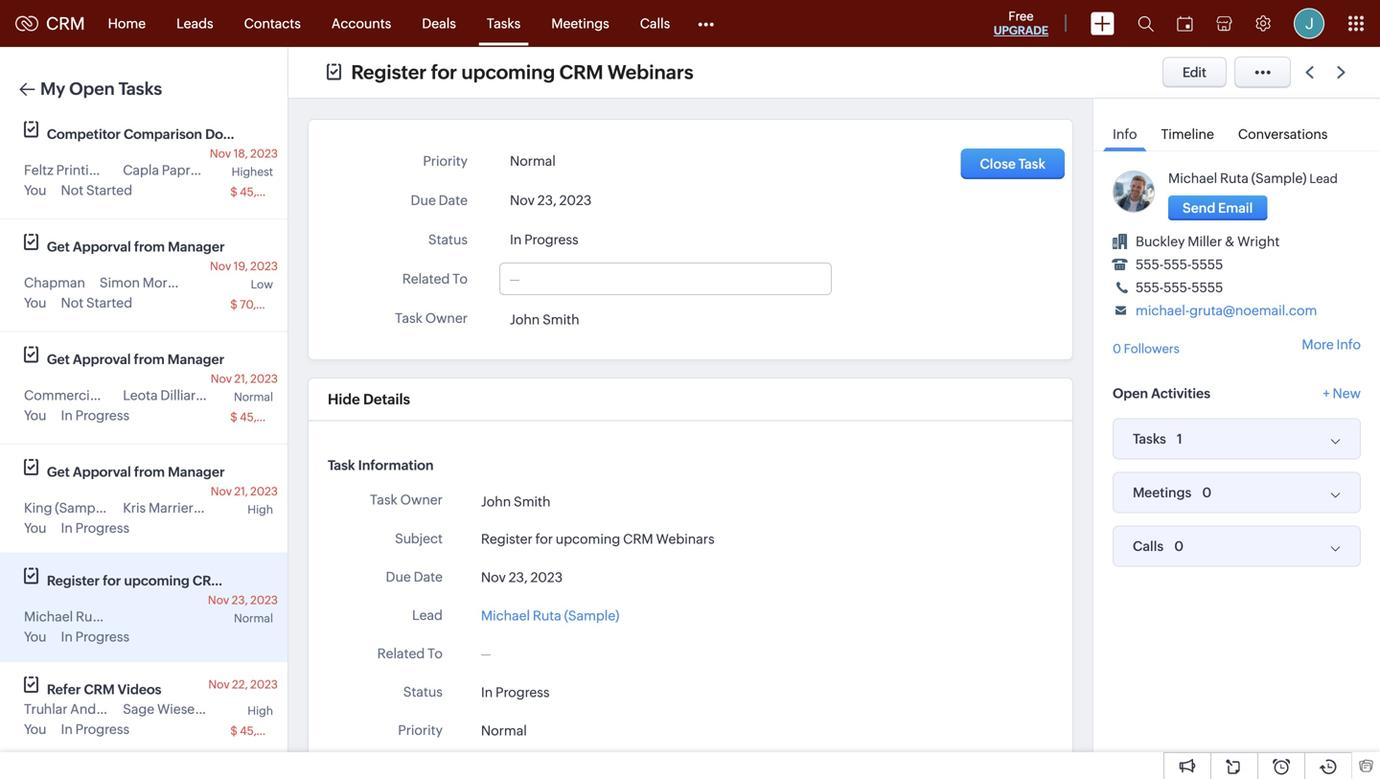 Task type: vqa. For each thing, say whether or not it's contained in the screenshot.


Task type: describe. For each thing, give the bounding box(es) containing it.
webinars inside register for upcoming crm webinars nov 23, 2023
[[226, 573, 287, 589]]

0 vertical spatial michael ruta (sample) link
[[1169, 171, 1307, 186]]

leads
[[177, 16, 213, 31]]

next record image
[[1338, 66, 1350, 79]]

45,000.00 for leota dilliard (sample)
[[240, 411, 298, 424]]

1 horizontal spatial tasks
[[487, 16, 521, 31]]

and
[[70, 702, 96, 717]]

2023 inside get apporval from manager nov 21, 2023
[[250, 485, 278, 498]]

1 vertical spatial task owner
[[370, 492, 443, 508]]

high for kris marrier (sample)
[[248, 503, 273, 516]]

1 vertical spatial due
[[386, 569, 411, 585]]

deals link
[[407, 0, 472, 47]]

you for king (sample)
[[24, 521, 46, 536]]

michael-gruta@noemail.com link
[[1136, 303, 1318, 318]]

22,
[[232, 678, 248, 691]]

create menu element
[[1080, 0, 1127, 47]]

chapman
[[24, 275, 85, 291]]

0 vertical spatial john smith
[[510, 312, 580, 327]]

in progress for refer crm videos
[[61, 722, 130, 737]]

$ 45,000.00 for leota dilliard (sample)
[[230, 411, 298, 424]]

printing
[[56, 163, 105, 178]]

capla
[[123, 163, 159, 178]]

2 horizontal spatial ruta
[[1221, 171, 1249, 186]]

capla paprocki (sample)
[[123, 163, 274, 178]]

45,000.00 for sage wieser (sample)
[[240, 725, 298, 738]]

service
[[108, 163, 155, 178]]

1 horizontal spatial michael ruta (sample)
[[481, 608, 620, 624]]

1 horizontal spatial register
[[351, 61, 427, 83]]

michael-gruta@noemail.com
[[1136, 303, 1318, 318]]

task up details
[[395, 311, 423, 326]]

deals
[[422, 16, 456, 31]]

more info
[[1302, 337, 1362, 352]]

in for get approval from manager
[[61, 408, 73, 423]]

crm inside register for upcoming crm webinars nov 23, 2023
[[193, 573, 223, 589]]

highest
[[232, 165, 273, 178]]

0 horizontal spatial michael ruta (sample) link
[[481, 606, 620, 626]]

subject
[[395, 531, 443, 546]]

king (sample)
[[24, 501, 110, 516]]

0 vertical spatial open
[[69, 79, 115, 99]]

0 vertical spatial meetings
[[552, 16, 610, 31]]

commercial
[[24, 388, 100, 403]]

buckley
[[1136, 234, 1186, 249]]

michael ruta (sample) lead
[[1169, 171, 1338, 186]]

in for refer crm videos
[[61, 722, 73, 737]]

0 vertical spatial related
[[403, 271, 450, 287]]

0 vertical spatial task owner
[[395, 311, 468, 326]]

$ for sage wieser (sample)
[[230, 725, 238, 738]]

home
[[108, 16, 146, 31]]

competitor
[[47, 127, 121, 142]]

1 vertical spatial related to
[[377, 646, 443, 661]]

register for upcoming crm webinars nov 23, 2023
[[47, 573, 287, 607]]

1 horizontal spatial open
[[1113, 386, 1149, 401]]

paprocki
[[162, 163, 216, 178]]

1 truhlar from the left
[[24, 702, 68, 717]]

timeline link
[[1152, 113, 1224, 151]]

nov 22, 2023
[[208, 678, 278, 691]]

free upgrade
[[994, 9, 1049, 37]]

wieser
[[157, 702, 200, 717]]

started for capla
[[86, 183, 132, 198]]

simon morasca (sample)
[[100, 275, 254, 291]]

sage wieser (sample)
[[123, 702, 258, 717]]

apporval for chapman
[[73, 239, 131, 255]]

leota
[[123, 388, 158, 403]]

in progress for get apporval from manager
[[61, 521, 130, 536]]

1 horizontal spatial for
[[431, 61, 457, 83]]

1 vertical spatial related
[[377, 646, 425, 661]]

high for sage wieser (sample)
[[248, 705, 273, 718]]

edit
[[1183, 65, 1207, 80]]

attys
[[145, 702, 177, 717]]

nov inside competitor comparison document nov 18, 2023
[[210, 147, 231, 160]]

create menu image
[[1091, 12, 1115, 35]]

get for king (sample)
[[47, 465, 70, 480]]

started for simon
[[86, 295, 132, 311]]

&
[[1225, 234, 1235, 249]]

michael-
[[1136, 303, 1190, 318]]

calls link
[[625, 0, 686, 47]]

logo image
[[15, 16, 38, 31]]

get approval from manager nov 21, 2023
[[47, 352, 278, 385]]

profile element
[[1283, 0, 1337, 47]]

hide
[[328, 391, 360, 408]]

calendar image
[[1178, 16, 1194, 31]]

get apporval from manager nov 19, 2023
[[47, 239, 278, 273]]

1 horizontal spatial ruta
[[533, 608, 562, 624]]

home link
[[93, 0, 161, 47]]

comparison
[[124, 127, 202, 142]]

$ for simon morasca (sample)
[[230, 298, 238, 311]]

1 horizontal spatial 23,
[[509, 570, 528, 585]]

close task link
[[961, 149, 1065, 179]]

+ new
[[1324, 386, 1362, 401]]

0 vertical spatial due date
[[411, 193, 468, 208]]

21, for leota dilliard (sample)
[[234, 373, 248, 385]]

king
[[24, 501, 52, 516]]

nov inside register for upcoming crm webinars nov 23, 2023
[[208, 594, 229, 607]]

wright
[[1238, 234, 1280, 249]]

press
[[103, 388, 136, 403]]

$ 70,000.00
[[230, 298, 298, 311]]

profile image
[[1294, 8, 1325, 39]]

not started for capla
[[61, 183, 132, 198]]

0 horizontal spatial tasks
[[119, 79, 162, 99]]

timeline
[[1162, 127, 1215, 142]]

0 vertical spatial status
[[429, 232, 468, 247]]

task information
[[328, 458, 434, 473]]

info link
[[1104, 113, 1147, 152]]

more info link
[[1302, 337, 1362, 352]]

gruta@noemail.com
[[1190, 303, 1318, 318]]

1 vertical spatial status
[[403, 684, 443, 700]]

0 horizontal spatial lead
[[412, 608, 443, 623]]

1 vertical spatial owner
[[400, 492, 443, 508]]

progress for get apporval from manager
[[75, 521, 130, 536]]

not started for simon
[[61, 295, 132, 311]]

0 vertical spatial nov 23, 2023
[[510, 193, 592, 208]]

0 vertical spatial priority
[[423, 153, 468, 169]]

information
[[358, 458, 434, 473]]

progress for register for upcoming crm webinars
[[75, 630, 130, 645]]

0 for calls
[[1175, 539, 1184, 554]]

task left the information
[[328, 458, 355, 473]]

0 followers
[[1113, 342, 1180, 356]]

refer
[[47, 682, 81, 698]]

70,000.00
[[240, 298, 298, 311]]

$ 45,000.00 for sage wieser (sample)
[[230, 725, 298, 738]]

0 vertical spatial register for upcoming crm webinars
[[351, 61, 694, 83]]

0 vertical spatial due
[[411, 193, 436, 208]]

competitor comparison document nov 18, 2023
[[47, 127, 278, 160]]

upgrade
[[994, 24, 1049, 37]]

0 horizontal spatial ruta
[[76, 609, 104, 625]]

hide details link
[[328, 391, 410, 408]]

1 vertical spatial john
[[481, 494, 511, 509]]

$ for leota dilliard (sample)
[[230, 411, 238, 424]]

refer crm videos
[[47, 682, 162, 698]]

hide details
[[328, 391, 410, 408]]

info inside info link
[[1113, 127, 1138, 142]]

0 vertical spatial related to
[[403, 271, 468, 287]]

followers
[[1124, 342, 1180, 356]]

nov inside get apporval from manager nov 21, 2023
[[211, 485, 232, 498]]

0 horizontal spatial to
[[428, 646, 443, 661]]

open activities
[[1113, 386, 1211, 401]]

kris marrier (sample)
[[123, 501, 252, 516]]

1 horizontal spatial meetings
[[1133, 485, 1192, 501]]

crm link
[[15, 14, 85, 33]]

$ for capla paprocki (sample)
[[230, 186, 238, 198]]

0 horizontal spatial michael
[[24, 609, 73, 625]]

my open tasks
[[40, 79, 162, 99]]

0 vertical spatial smith
[[543, 312, 580, 327]]

progress for get approval from manager
[[75, 408, 130, 423]]

0 horizontal spatial 0
[[1113, 342, 1122, 356]]

details
[[363, 391, 410, 408]]



Task type: locate. For each thing, give the bounding box(es) containing it.
2 vertical spatial upcoming
[[124, 573, 190, 589]]

5555 down buckley miller & wright
[[1192, 257, 1224, 272]]

1 vertical spatial lead
[[412, 608, 443, 623]]

started down the feltz printing service
[[86, 183, 132, 198]]

high right marrier
[[248, 503, 273, 516]]

2 horizontal spatial for
[[536, 532, 553, 547]]

truhlar down refer crm videos
[[99, 702, 142, 717]]

18,
[[234, 147, 248, 160]]

1 vertical spatial webinars
[[656, 532, 715, 547]]

free
[[1009, 9, 1034, 23]]

get up chapman on the left
[[47, 239, 70, 255]]

dilliard
[[161, 388, 204, 403]]

leota dilliard (sample)
[[123, 388, 262, 403]]

2 apporval from the top
[[73, 465, 131, 480]]

0 vertical spatial calls
[[640, 16, 670, 31]]

in for register for upcoming crm webinars
[[61, 630, 73, 645]]

task down task information
[[370, 492, 398, 508]]

Other Modules field
[[686, 8, 727, 39]]

videos
[[118, 682, 162, 698]]

1 vertical spatial michael ruta (sample) link
[[481, 606, 620, 626]]

activities
[[1152, 386, 1211, 401]]

1 vertical spatial apporval
[[73, 465, 131, 480]]

2023 inside register for upcoming crm webinars nov 23, 2023
[[250, 594, 278, 607]]

webinars
[[608, 61, 694, 83], [656, 532, 715, 547], [226, 573, 287, 589]]

2 $ 45,000.00 from the top
[[230, 411, 298, 424]]

manager inside get approval from manager nov 21, 2023
[[168, 352, 225, 367]]

23,
[[538, 193, 557, 208], [509, 570, 528, 585], [232, 594, 248, 607]]

2 45,000.00 from the top
[[240, 411, 298, 424]]

1 555-555-5555 from the top
[[1136, 257, 1224, 272]]

crm
[[46, 14, 85, 33], [560, 61, 604, 83], [623, 532, 654, 547], [193, 573, 223, 589], [84, 682, 115, 698]]

1 vertical spatial register for upcoming crm webinars
[[481, 532, 715, 547]]

0 vertical spatial 555-555-5555
[[1136, 257, 1224, 272]]

tasks link
[[472, 0, 536, 47]]

1 vertical spatial get
[[47, 352, 70, 367]]

21, inside get apporval from manager nov 21, 2023
[[234, 485, 248, 498]]

21, for kris marrier (sample)
[[234, 485, 248, 498]]

my
[[40, 79, 65, 99]]

1 vertical spatial smith
[[514, 494, 551, 509]]

task owner down the information
[[370, 492, 443, 508]]

marrier
[[149, 501, 194, 516]]

(sample) inside michael ruta (sample) link
[[564, 608, 620, 624]]

open down 0 followers on the right top of page
[[1113, 386, 1149, 401]]

meetings left calls link
[[552, 16, 610, 31]]

previous record image
[[1306, 66, 1315, 79]]

0 vertical spatial owner
[[425, 311, 468, 326]]

in for get apporval from manager
[[61, 521, 73, 536]]

0 horizontal spatial truhlar
[[24, 702, 68, 717]]

get inside get apporval from manager nov 19, 2023
[[47, 239, 70, 255]]

truhlar down refer
[[24, 702, 68, 717]]

3 get from the top
[[47, 465, 70, 480]]

leads link
[[161, 0, 229, 47]]

tasks left 1
[[1133, 432, 1167, 447]]

2 horizontal spatial tasks
[[1133, 432, 1167, 447]]

manager for morasca
[[168, 239, 225, 255]]

manager inside get apporval from manager nov 21, 2023
[[168, 465, 225, 480]]

$ 45,000.00 down 'leota dilliard (sample)'
[[230, 411, 298, 424]]

manager
[[168, 239, 225, 255], [168, 352, 225, 367], [168, 465, 225, 480]]

manager for dilliard
[[168, 352, 225, 367]]

2 horizontal spatial 0
[[1203, 485, 1212, 501]]

you for commercial press
[[24, 408, 46, 423]]

$ 45,000.00
[[230, 186, 298, 198], [230, 411, 298, 424], [230, 725, 298, 738]]

$ 45,000.00 down the nov 22, 2023
[[230, 725, 298, 738]]

started down simon
[[86, 295, 132, 311]]

5 you from the top
[[24, 630, 46, 645]]

1 you from the top
[[24, 183, 46, 198]]

21,
[[234, 373, 248, 385], [234, 485, 248, 498]]

0 horizontal spatial info
[[1113, 127, 1138, 142]]

due
[[411, 193, 436, 208], [386, 569, 411, 585]]

1 vertical spatial 21,
[[234, 485, 248, 498]]

commercial press
[[24, 388, 136, 403]]

3 you from the top
[[24, 408, 46, 423]]

in progress for register for upcoming crm webinars
[[61, 630, 130, 645]]

3 $ from the top
[[230, 411, 238, 424]]

0 vertical spatial date
[[439, 193, 468, 208]]

1 vertical spatial not
[[61, 295, 84, 311]]

2 5555 from the top
[[1192, 280, 1224, 295]]

get for chapman
[[47, 239, 70, 255]]

apporval inside get apporval from manager nov 19, 2023
[[73, 239, 131, 255]]

morasca
[[143, 275, 196, 291]]

conversations
[[1239, 127, 1328, 142]]

search image
[[1138, 15, 1155, 32]]

from for morasca
[[134, 239, 165, 255]]

from for dilliard
[[134, 352, 165, 367]]

not started down the feltz printing service
[[61, 183, 132, 198]]

register down king (sample)
[[47, 573, 100, 589]]

2023 inside competitor comparison document nov 18, 2023
[[250, 147, 278, 160]]

lead
[[1310, 172, 1338, 186], [412, 608, 443, 623]]

2 vertical spatial webinars
[[226, 573, 287, 589]]

buckley miller & wright
[[1136, 234, 1280, 249]]

0 vertical spatial 21,
[[234, 373, 248, 385]]

2 vertical spatial 0
[[1175, 539, 1184, 554]]

555-555-5555 down buckley
[[1136, 257, 1224, 272]]

0 horizontal spatial for
[[103, 573, 121, 589]]

upcoming inside register for upcoming crm webinars nov 23, 2023
[[124, 573, 190, 589]]

45,000.00 for capla paprocki (sample)
[[240, 186, 298, 198]]

john smith
[[510, 312, 580, 327], [481, 494, 551, 509]]

task owner up details
[[395, 311, 468, 326]]

related
[[403, 271, 450, 287], [377, 646, 425, 661]]

get apporval from manager nov 21, 2023
[[47, 465, 278, 498]]

45,000.00 down 'leota dilliard (sample)'
[[240, 411, 298, 424]]

2 high from the top
[[248, 705, 273, 718]]

get up commercial
[[47, 352, 70, 367]]

not down chapman on the left
[[61, 295, 84, 311]]

contacts
[[244, 16, 301, 31]]

nov inside get apporval from manager nov 19, 2023
[[210, 260, 231, 273]]

0 vertical spatial 0
[[1113, 342, 1122, 356]]

manager up kris marrier (sample)
[[168, 465, 225, 480]]

2023
[[250, 147, 278, 160], [560, 193, 592, 208], [250, 260, 278, 273], [250, 373, 278, 385], [250, 485, 278, 498], [531, 570, 563, 585], [250, 594, 278, 607], [250, 678, 278, 691]]

meetings down 1
[[1133, 485, 1192, 501]]

sage
[[123, 702, 155, 717]]

0 vertical spatial webinars
[[608, 61, 694, 83]]

1 from from the top
[[134, 239, 165, 255]]

not for feltz printing service
[[61, 183, 84, 198]]

1 horizontal spatial michael
[[481, 608, 530, 624]]

2 555-555-5555 from the top
[[1136, 280, 1224, 295]]

owner
[[425, 311, 468, 326], [400, 492, 443, 508]]

1 5555 from the top
[[1192, 257, 1224, 272]]

you for chapman
[[24, 295, 46, 311]]

lead down the subject
[[412, 608, 443, 623]]

apporval up simon
[[73, 239, 131, 255]]

get for commercial press
[[47, 352, 70, 367]]

21, inside get approval from manager nov 21, 2023
[[234, 373, 248, 385]]

21, up 'leota dilliard (sample)'
[[234, 373, 248, 385]]

1 horizontal spatial 0
[[1175, 539, 1184, 554]]

45,000.00 down highest
[[240, 186, 298, 198]]

accounts
[[332, 16, 392, 31]]

open right my
[[69, 79, 115, 99]]

get up king (sample)
[[47, 465, 70, 480]]

45,000.00 down the nov 22, 2023
[[240, 725, 298, 738]]

from up "morasca"
[[134, 239, 165, 255]]

due date
[[411, 193, 468, 208], [386, 569, 443, 585]]

0 horizontal spatial meetings
[[552, 16, 610, 31]]

2023 inside get approval from manager nov 21, 2023
[[250, 373, 278, 385]]

task right close
[[1019, 156, 1046, 172]]

1 vertical spatial tasks
[[119, 79, 162, 99]]

manager up simon morasca (sample)
[[168, 239, 225, 255]]

2 $ from the top
[[230, 298, 238, 311]]

0 vertical spatial info
[[1113, 127, 1138, 142]]

2 you from the top
[[24, 295, 46, 311]]

3 45,000.00 from the top
[[240, 725, 298, 738]]

1 vertical spatial date
[[414, 569, 443, 585]]

not down printing
[[61, 183, 84, 198]]

manager inside get apporval from manager nov 19, 2023
[[168, 239, 225, 255]]

from for marrier
[[134, 465, 165, 480]]

register inside register for upcoming crm webinars nov 23, 2023
[[47, 573, 100, 589]]

1 21, from the top
[[234, 373, 248, 385]]

approval
[[73, 352, 131, 367]]

open
[[69, 79, 115, 99], [1113, 386, 1149, 401]]

1 vertical spatial 23,
[[509, 570, 528, 585]]

$ 45,000.00 down highest
[[230, 186, 298, 198]]

from inside get apporval from manager nov 19, 2023
[[134, 239, 165, 255]]

register right the subject
[[481, 532, 533, 547]]

2 vertical spatial 45,000.00
[[240, 725, 298, 738]]

0 horizontal spatial register
[[47, 573, 100, 589]]

1 vertical spatial 5555
[[1192, 280, 1224, 295]]

nov inside get approval from manager nov 21, 2023
[[211, 373, 232, 385]]

1 vertical spatial 45,000.00
[[240, 411, 298, 424]]

4 $ from the top
[[230, 725, 238, 738]]

0 vertical spatial 45,000.00
[[240, 186, 298, 198]]

apporval for king (sample)
[[73, 465, 131, 480]]

document
[[205, 127, 273, 142]]

3 from from the top
[[134, 465, 165, 480]]

meetings link
[[536, 0, 625, 47]]

tasks up the comparison
[[119, 79, 162, 99]]

2 vertical spatial register
[[47, 573, 100, 589]]

4 you from the top
[[24, 521, 46, 536]]

close task
[[980, 156, 1046, 172]]

$ down highest
[[230, 186, 238, 198]]

info right the more
[[1337, 337, 1362, 352]]

0 vertical spatial register
[[351, 61, 427, 83]]

2 vertical spatial from
[[134, 465, 165, 480]]

you for truhlar and truhlar attys
[[24, 722, 46, 737]]

$ down 22,
[[230, 725, 238, 738]]

0 vertical spatial for
[[431, 61, 457, 83]]

status
[[429, 232, 468, 247], [403, 684, 443, 700]]

normal
[[510, 153, 556, 169], [234, 391, 273, 404], [234, 612, 273, 625], [481, 723, 527, 739]]

more
[[1302, 337, 1335, 352]]

michael
[[1169, 171, 1218, 186], [481, 608, 530, 624], [24, 609, 73, 625]]

manager for marrier
[[168, 465, 225, 480]]

6 you from the top
[[24, 722, 46, 737]]

from up kris
[[134, 465, 165, 480]]

1 vertical spatial meetings
[[1133, 485, 1192, 501]]

for inside register for upcoming crm webinars nov 23, 2023
[[103, 573, 121, 589]]

nov 23, 2023
[[510, 193, 592, 208], [481, 570, 563, 585]]

1 vertical spatial john smith
[[481, 494, 551, 509]]

3 $ 45,000.00 from the top
[[230, 725, 298, 738]]

1 vertical spatial upcoming
[[556, 532, 621, 547]]

tasks
[[487, 16, 521, 31], [119, 79, 162, 99], [1133, 432, 1167, 447]]

1 started from the top
[[86, 183, 132, 198]]

from up leota
[[134, 352, 165, 367]]

edit button
[[1163, 57, 1227, 88]]

2 started from the top
[[86, 295, 132, 311]]

1 not from the top
[[61, 183, 84, 198]]

you for feltz printing service
[[24, 183, 46, 198]]

None button
[[1169, 196, 1268, 221]]

1 horizontal spatial info
[[1337, 337, 1362, 352]]

simon
[[100, 275, 140, 291]]

1 45,000.00 from the top
[[240, 186, 298, 198]]

2 horizontal spatial michael
[[1169, 171, 1218, 186]]

0 vertical spatial get
[[47, 239, 70, 255]]

lead inside michael ruta (sample) lead
[[1310, 172, 1338, 186]]

register
[[351, 61, 427, 83], [481, 532, 533, 547], [47, 573, 100, 589]]

progress for refer crm videos
[[75, 722, 130, 737]]

$ left 70,000.00
[[230, 298, 238, 311]]

to
[[453, 271, 468, 287], [428, 646, 443, 661]]

nov
[[210, 147, 231, 160], [510, 193, 535, 208], [210, 260, 231, 273], [211, 373, 232, 385], [211, 485, 232, 498], [481, 570, 506, 585], [208, 594, 229, 607], [208, 678, 230, 691]]

1 high from the top
[[248, 503, 273, 516]]

manager up 'leota dilliard (sample)'
[[168, 352, 225, 367]]

0 vertical spatial lead
[[1310, 172, 1338, 186]]

0 vertical spatial manager
[[168, 239, 225, 255]]

conversations link
[[1229, 113, 1338, 151]]

0 for meetings
[[1203, 485, 1212, 501]]

1 vertical spatial from
[[134, 352, 165, 367]]

task owner
[[395, 311, 468, 326], [370, 492, 443, 508]]

info left timeline
[[1113, 127, 1138, 142]]

2 not from the top
[[61, 295, 84, 311]]

0 vertical spatial to
[[453, 271, 468, 287]]

21, up kris marrier (sample)
[[234, 485, 248, 498]]

low
[[251, 278, 273, 291]]

upcoming
[[462, 61, 555, 83], [556, 532, 621, 547], [124, 573, 190, 589]]

5555 up michael-gruta@noemail.com
[[1192, 280, 1224, 295]]

task
[[1019, 156, 1046, 172], [395, 311, 423, 326], [328, 458, 355, 473], [370, 492, 398, 508]]

0 vertical spatial john
[[510, 312, 540, 327]]

2023 inside get apporval from manager nov 19, 2023
[[250, 260, 278, 273]]

0 horizontal spatial calls
[[640, 16, 670, 31]]

2 from from the top
[[134, 352, 165, 367]]

1 $ from the top
[[230, 186, 238, 198]]

1 horizontal spatial michael ruta (sample) link
[[1169, 171, 1307, 186]]

get inside get apporval from manager nov 21, 2023
[[47, 465, 70, 480]]

2 vertical spatial tasks
[[1133, 432, 1167, 447]]

kris
[[123, 501, 146, 516]]

1 vertical spatial due date
[[386, 569, 443, 585]]

0 vertical spatial 23,
[[538, 193, 557, 208]]

related to
[[403, 271, 468, 287], [377, 646, 443, 661]]

1 vertical spatial nov 23, 2023
[[481, 570, 563, 585]]

$ down 'leota dilliard (sample)'
[[230, 411, 238, 424]]

0 horizontal spatial michael ruta (sample)
[[24, 609, 162, 625]]

apporval inside get apporval from manager nov 21, 2023
[[73, 465, 131, 480]]

not for chapman
[[61, 295, 84, 311]]

1 vertical spatial $ 45,000.00
[[230, 411, 298, 424]]

for
[[431, 61, 457, 83], [536, 532, 553, 547], [103, 573, 121, 589]]

high down the nov 22, 2023
[[248, 705, 273, 718]]

1 vertical spatial to
[[428, 646, 443, 661]]

progress
[[525, 232, 579, 247], [75, 408, 130, 423], [75, 521, 130, 536], [75, 630, 130, 645], [496, 685, 550, 700], [75, 722, 130, 737]]

from inside get apporval from manager nov 21, 2023
[[134, 465, 165, 480]]

2 vertical spatial manager
[[168, 465, 225, 480]]

0 vertical spatial upcoming
[[462, 61, 555, 83]]

not started down simon
[[61, 295, 132, 311]]

1 vertical spatial 555-555-5555
[[1136, 280, 1224, 295]]

$ 45,000.00 for capla paprocki (sample)
[[230, 186, 298, 198]]

ruta
[[1221, 171, 1249, 186], [533, 608, 562, 624], [76, 609, 104, 625]]

info
[[1113, 127, 1138, 142], [1337, 337, 1362, 352]]

0 horizontal spatial 23,
[[232, 594, 248, 607]]

contacts link
[[229, 0, 316, 47]]

search element
[[1127, 0, 1166, 47]]

0 vertical spatial from
[[134, 239, 165, 255]]

1 get from the top
[[47, 239, 70, 255]]

2 vertical spatial get
[[47, 465, 70, 480]]

2 not started from the top
[[61, 295, 132, 311]]

1 horizontal spatial to
[[453, 271, 468, 287]]

1 vertical spatial priority
[[398, 723, 443, 738]]

0 vertical spatial tasks
[[487, 16, 521, 31]]

1 apporval from the top
[[73, 239, 131, 255]]

0
[[1113, 342, 1122, 356], [1203, 485, 1212, 501], [1175, 539, 1184, 554]]

0 vertical spatial started
[[86, 183, 132, 198]]

1 vertical spatial calls
[[1133, 539, 1164, 554]]

from inside get approval from manager nov 21, 2023
[[134, 352, 165, 367]]

1 vertical spatial high
[[248, 705, 273, 718]]

close
[[980, 156, 1016, 172]]

register down accounts
[[351, 61, 427, 83]]

0 vertical spatial not
[[61, 183, 84, 198]]

miller
[[1188, 234, 1223, 249]]

in progress for get approval from manager
[[61, 408, 130, 423]]

1
[[1177, 432, 1183, 447]]

lead down the conversations
[[1310, 172, 1338, 186]]

1 not started from the top
[[61, 183, 132, 198]]

2 vertical spatial for
[[103, 573, 121, 589]]

19,
[[234, 260, 248, 273]]

feltz
[[24, 163, 53, 178]]

priority
[[423, 153, 468, 169], [398, 723, 443, 738]]

get inside get approval from manager nov 21, 2023
[[47, 352, 70, 367]]

2 get from the top
[[47, 352, 70, 367]]

0 vertical spatial apporval
[[73, 239, 131, 255]]

feltz printing service
[[24, 163, 155, 178]]

1 horizontal spatial calls
[[1133, 539, 1164, 554]]

1 vertical spatial started
[[86, 295, 132, 311]]

register for upcoming crm webinars
[[351, 61, 694, 83], [481, 532, 715, 547]]

truhlar and truhlar attys
[[24, 702, 177, 717]]

accounts link
[[316, 0, 407, 47]]

1 vertical spatial 0
[[1203, 485, 1212, 501]]

2 truhlar from the left
[[99, 702, 142, 717]]

new
[[1333, 386, 1362, 401]]

2 21, from the top
[[234, 485, 248, 498]]

555-555-5555 up michael-
[[1136, 280, 1224, 295]]

1 $ 45,000.00 from the top
[[230, 186, 298, 198]]

23, inside register for upcoming crm webinars nov 23, 2023
[[232, 594, 248, 607]]

apporval up kris
[[73, 465, 131, 480]]

1 vertical spatial for
[[536, 532, 553, 547]]

tasks right deals
[[487, 16, 521, 31]]

1 vertical spatial register
[[481, 532, 533, 547]]



